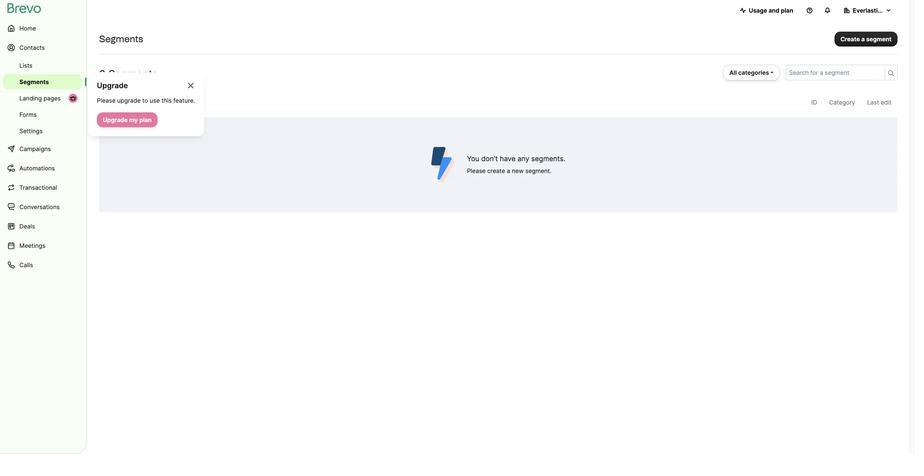 Task type: vqa. For each thing, say whether or not it's contained in the screenshot.
EMAIL
no



Task type: describe. For each thing, give the bounding box(es) containing it.
everlasting ethereal button
[[838, 3, 911, 18]]

upgrade for upgrade my plan
[[103, 116, 128, 124]]

calls
[[19, 262, 33, 269]]

you don't have any segments.
[[467, 155, 566, 163]]

contacts
[[19, 44, 45, 51]]

everlasting ethereal
[[853, 7, 911, 14]]

home link
[[3, 19, 82, 37]]

upgrade
[[117, 97, 141, 104]]

usage and plan button
[[734, 3, 799, 18]]

0 segments
[[99, 68, 158, 80]]

meetings
[[19, 242, 45, 250]]

landing
[[19, 95, 42, 102]]

left___rvooi image
[[70, 95, 76, 101]]

please for please upgrade to use this feature.
[[97, 97, 116, 104]]

conversations
[[19, 203, 60, 211]]

Search for a segment search field
[[786, 65, 882, 80]]

campaigns
[[19, 145, 51, 153]]

segment
[[105, 99, 130, 106]]

settings
[[19, 127, 43, 135]]

categories
[[738, 69, 769, 76]]

pages
[[43, 95, 61, 102]]

automations link
[[3, 160, 82, 177]]

campaigns link
[[3, 140, 82, 158]]

settings link
[[3, 124, 82, 139]]

upgrade my plan button
[[97, 113, 158, 127]]

to
[[142, 97, 148, 104]]

forms link
[[3, 107, 82, 122]]

transactional
[[19, 184, 57, 192]]

create
[[487, 167, 505, 175]]

all categories
[[730, 69, 769, 76]]

everlasting
[[853, 7, 885, 14]]

deals
[[19, 223, 35, 230]]

segment
[[866, 35, 892, 43]]

category
[[829, 99, 855, 106]]

plan for usage and plan
[[781, 7, 793, 14]]

upgrade for upgrade
[[97, 81, 128, 90]]

last
[[867, 99, 879, 106]]

upgrade my plan
[[103, 116, 152, 124]]



Task type: locate. For each thing, give the bounding box(es) containing it.
landing pages
[[19, 95, 61, 102]]

a left new
[[507, 167, 510, 175]]

upgrade
[[97, 81, 128, 90], [103, 116, 128, 124]]

use
[[150, 97, 160, 104]]

automations
[[19, 165, 55, 172]]

a
[[862, 35, 865, 43], [507, 167, 510, 175]]

calls link
[[3, 256, 82, 274]]

ethereal
[[887, 7, 911, 14]]

lists link
[[3, 58, 82, 73]]

meetings link
[[3, 237, 82, 255]]

upgrade dialog
[[88, 72, 204, 136]]

plan inside upgrade dialog
[[139, 116, 152, 124]]

deals link
[[3, 218, 82, 236]]

usage
[[749, 7, 767, 14]]

0 horizontal spatial plan
[[139, 116, 152, 124]]

please upgrade to use this feature.
[[97, 97, 195, 104]]

segments
[[99, 34, 143, 44], [109, 68, 158, 80], [19, 78, 49, 86]]

my
[[129, 116, 138, 124]]

1 horizontal spatial a
[[862, 35, 865, 43]]

landing pages link
[[3, 91, 82, 106]]

feature.
[[173, 97, 195, 104]]

transactional link
[[3, 179, 82, 197]]

segments up landing
[[19, 78, 49, 86]]

all
[[730, 69, 737, 76]]

plan right my
[[139, 116, 152, 124]]

1 vertical spatial plan
[[139, 116, 152, 124]]

this
[[161, 97, 172, 104]]

conversations link
[[3, 198, 82, 216]]

segments.
[[531, 155, 566, 163]]

create
[[841, 35, 860, 43]]

1 vertical spatial please
[[467, 167, 486, 175]]

0 horizontal spatial a
[[507, 167, 510, 175]]

a inside "button"
[[862, 35, 865, 43]]

please create a new segment.
[[467, 167, 552, 175]]

any
[[518, 155, 529, 163]]

contacts link
[[3, 39, 82, 57]]

please for please create a new segment.
[[467, 167, 486, 175]]

1 horizontal spatial plan
[[781, 7, 793, 14]]

create a segment
[[841, 35, 892, 43]]

plan
[[781, 7, 793, 14], [139, 116, 152, 124]]

plan right and
[[781, 7, 793, 14]]

segments link
[[3, 75, 82, 89]]

plan for upgrade my plan
[[139, 116, 152, 124]]

segments up 0 segments
[[99, 34, 143, 44]]

lists
[[19, 62, 32, 69]]

0 vertical spatial a
[[862, 35, 865, 43]]

search button
[[885, 66, 897, 80]]

a right create
[[862, 35, 865, 43]]

0 horizontal spatial please
[[97, 97, 116, 104]]

upgrade down 0
[[97, 81, 128, 90]]

create a segment button
[[835, 31, 898, 46]]

upgrade inside upgrade my plan button
[[103, 116, 128, 124]]

new
[[512, 167, 524, 175]]

please left upgrade
[[97, 97, 116, 104]]

segment.
[[525, 167, 552, 175]]

have
[[500, 155, 516, 163]]

usage and plan
[[749, 7, 793, 14]]

forms
[[19, 111, 37, 119]]

please inside upgrade dialog
[[97, 97, 116, 104]]

please down 'you'
[[467, 167, 486, 175]]

edit
[[881, 99, 892, 106]]

and
[[769, 7, 780, 14]]

0 vertical spatial please
[[97, 97, 116, 104]]

0
[[99, 68, 106, 80]]

you
[[467, 155, 479, 163]]

id
[[812, 99, 817, 106]]

1 horizontal spatial please
[[467, 167, 486, 175]]

upgrade down 'segment'
[[103, 116, 128, 124]]

1 vertical spatial a
[[507, 167, 510, 175]]

0 vertical spatial upgrade
[[97, 81, 128, 90]]

search image
[[888, 70, 894, 76]]

home
[[19, 25, 36, 32]]

segments up upgrade
[[109, 68, 158, 80]]

please
[[97, 97, 116, 104], [467, 167, 486, 175]]

0 vertical spatial plan
[[781, 7, 793, 14]]

don't
[[481, 155, 498, 163]]

all categories button
[[723, 65, 780, 80]]

last edit
[[867, 99, 892, 106]]

1 vertical spatial upgrade
[[103, 116, 128, 124]]



